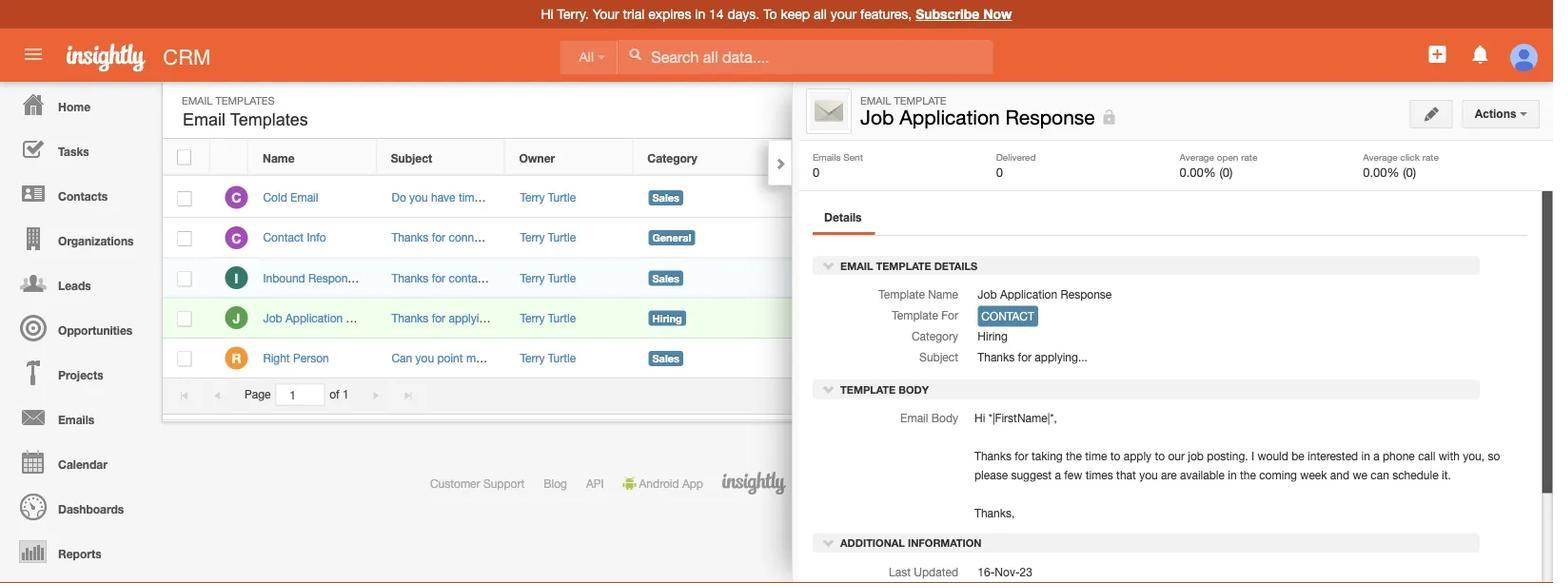 Task type: vqa. For each thing, say whether or not it's contained in the screenshot.
This record will only be visible to its creator and administrators. "image"
no



Task type: locate. For each thing, give the bounding box(es) containing it.
average inside average open rate 0.00% (0)
[[1180, 151, 1214, 162]]

thanks down contact
[[978, 351, 1015, 364]]

thanks for contacting us. link
[[392, 271, 521, 284]]

0 vertical spatial c link
[[225, 186, 248, 209]]

5 terry from the top
[[520, 351, 545, 365]]

0 vertical spatial time
[[459, 191, 481, 204]]

details
[[824, 210, 862, 224], [934, 260, 977, 272]]

2 0% from the top
[[924, 232, 940, 244]]

0 horizontal spatial 1
[[343, 388, 349, 401]]

2 0.00% from the left
[[1363, 165, 1400, 179]]

2 turtle from the top
[[548, 231, 576, 244]]

thanks up "please"
[[975, 449, 1012, 463]]

0 vertical spatial the
[[499, 351, 515, 365]]

5 0% cell from the top
[[905, 339, 1048, 379]]

average left click
[[1363, 151, 1398, 162]]

3 16-nov-23 3:07 pm from the top
[[1062, 271, 1163, 284]]

2 rate from the left
[[1422, 151, 1439, 162]]

call
[[1418, 449, 1435, 463]]

0 horizontal spatial a
[[1055, 469, 1061, 482]]

terry down owner
[[520, 191, 545, 204]]

(0) inside average click rate 0.00% (0)
[[1403, 165, 1416, 179]]

5 terry turtle link from the top
[[520, 351, 576, 365]]

organizations
[[58, 234, 134, 247]]

inbound
[[263, 271, 305, 284]]

row containing name
[[163, 140, 1261, 175]]

1 horizontal spatial rate
[[1422, 151, 1439, 162]]

interested
[[1308, 449, 1358, 463]]

rate inside average open rate 0.00% (0)
[[1241, 151, 1258, 162]]

items
[[1217, 388, 1245, 401]]

1 3:07 from the top
[[1120, 191, 1143, 204]]

i row
[[163, 258, 1262, 298]]

row group
[[163, 178, 1262, 379]]

0% inside r row
[[924, 352, 940, 365]]

2 5 from the left
[[1208, 388, 1214, 401]]

c row
[[163, 178, 1262, 218], [163, 218, 1262, 258]]

you right can
[[415, 351, 434, 365]]

connecting
[[449, 231, 505, 244]]

nov-
[[1080, 191, 1105, 204], [1080, 231, 1105, 244], [1080, 271, 1105, 284], [1080, 351, 1105, 365], [995, 565, 1020, 579]]

terry turtle down owner
[[520, 191, 576, 204]]

0 horizontal spatial 0
[[813, 165, 820, 179]]

0% cell up for
[[905, 258, 1048, 298]]

please
[[975, 469, 1008, 482]]

1 horizontal spatial time
[[1085, 449, 1107, 463]]

name up for
[[928, 288, 958, 301]]

1 horizontal spatial the
[[1066, 449, 1082, 463]]

1 vertical spatial a
[[1055, 469, 1061, 482]]

applying... down contacting
[[449, 311, 502, 325]]

thanks down do
[[392, 231, 429, 244]]

terry turtle for do you have time to connect?
[[520, 191, 576, 204]]

and
[[1330, 469, 1350, 482]]

contact cell
[[777, 218, 905, 258], [777, 258, 905, 298], [777, 298, 905, 339], [777, 339, 905, 379]]

thanks for applying...
[[978, 351, 1088, 364]]

3 3:07 from the top
[[1120, 271, 1143, 284]]

1 vertical spatial chevron down image
[[822, 536, 836, 550]]

for for thanks for applying...
[[1018, 351, 1032, 364]]

sales for c
[[652, 192, 679, 204]]

thanks for thanks for applying...
[[978, 351, 1015, 364]]

2 pm from the top
[[1146, 231, 1163, 244]]

16-nov-23 3:07 pm for do you have time to connect?
[[1062, 191, 1163, 204]]

0
[[813, 165, 820, 179], [996, 165, 1003, 179]]

leads link
[[5, 261, 152, 305]]

Search all data.... text field
[[618, 40, 993, 74]]

the down posting.
[[1240, 469, 1256, 482]]

general for general cell
[[652, 232, 691, 244]]

would
[[1258, 449, 1288, 463]]

4 contact cell from the top
[[777, 339, 905, 379]]

2 average from the left
[[1363, 151, 1398, 162]]

can you point me to the right person? link
[[392, 351, 586, 365]]

job up contact
[[978, 288, 997, 301]]

0 horizontal spatial category
[[647, 151, 697, 165]]

1 16-nov-23 3:07 pm from the top
[[1062, 191, 1163, 204]]

0 horizontal spatial average
[[1180, 151, 1214, 162]]

1 c from the top
[[231, 190, 241, 206]]

terry turtle link
[[520, 191, 576, 204], [520, 231, 576, 244], [520, 271, 576, 284], [520, 311, 576, 325], [520, 351, 576, 365]]

1 vertical spatial templates
[[230, 110, 308, 129]]

5 turtle from the top
[[548, 351, 576, 365]]

16-nov-23 3:07 pm cell for can you point me to the right person?
[[1048, 339, 1214, 379]]

application down inbound response link
[[285, 311, 343, 325]]

template down template name
[[892, 309, 938, 322]]

3:07 for do you have time to connect?
[[1120, 191, 1143, 204]]

nov- inside i row
[[1080, 271, 1105, 284]]

16-nov-23 3:07 pm cell
[[1048, 178, 1214, 218], [1048, 218, 1214, 258], [1048, 258, 1214, 298], [1048, 339, 1214, 379]]

2 sales cell from the top
[[634, 258, 777, 298]]

1 vertical spatial time
[[1085, 449, 1107, 463]]

i left would
[[1251, 449, 1254, 463]]

blog
[[544, 477, 567, 490]]

a up can
[[1373, 449, 1380, 463]]

1 vertical spatial sales cell
[[634, 258, 777, 298]]

sales cell down i row
[[634, 339, 777, 379]]

category inside row
[[647, 151, 697, 165]]

schedule
[[1392, 469, 1439, 482]]

turtle down owner
[[548, 231, 576, 244]]

sales up general cell
[[652, 192, 679, 204]]

1 terry turtle from the top
[[520, 191, 576, 204]]

template down subscribe
[[894, 94, 946, 107]]

terry turtle for thanks for connecting
[[520, 231, 576, 244]]

Search this list... text field
[[821, 95, 1036, 124]]

1 rate from the left
[[1241, 151, 1258, 162]]

contact inside j row
[[791, 311, 832, 325]]

white image
[[628, 48, 642, 61]]

c for contact info
[[231, 230, 241, 246]]

thanks for thanks for contacting us. terry turtle
[[392, 271, 429, 284]]

job right "j" link
[[263, 311, 282, 325]]

1 horizontal spatial in
[[1228, 469, 1237, 482]]

customer support link
[[430, 477, 525, 490]]

owner
[[519, 151, 555, 165]]

turtle up person? at bottom left
[[548, 311, 576, 325]]

0 vertical spatial you
[[409, 191, 428, 204]]

2 c from the top
[[231, 230, 241, 246]]

template up template name
[[876, 260, 931, 272]]

2 vertical spatial application
[[285, 311, 343, 325]]

0.00% inside average click rate 0.00% (0)
[[1363, 165, 1400, 179]]

(0) down open on the right top of the page
[[1219, 165, 1233, 179]]

days.
[[728, 6, 760, 22]]

rate right click
[[1422, 151, 1439, 162]]

rate for average open rate 0.00% (0)
[[1241, 151, 1258, 162]]

turtle inside i row
[[548, 271, 576, 284]]

show sidebar image
[[1307, 103, 1320, 116]]

0% cell down delivered
[[905, 178, 1048, 218]]

4 terry turtle from the top
[[520, 351, 576, 365]]

3 terry turtle link from the top
[[520, 271, 576, 284]]

of right terms
[[934, 477, 944, 490]]

for inside j row
[[432, 311, 445, 325]]

emails for emails
[[58, 413, 94, 426]]

1 0 from the left
[[813, 165, 820, 179]]

1 vertical spatial you
[[415, 351, 434, 365]]

14
[[709, 6, 724, 22]]

delivered
[[996, 151, 1036, 162]]

sales down general cell
[[652, 272, 679, 284]]

1 horizontal spatial details
[[934, 260, 977, 272]]

details up template name
[[934, 260, 977, 272]]

1 terry turtle link from the top
[[520, 191, 576, 204]]

0 vertical spatial details
[[824, 210, 862, 224]]

terry right me
[[520, 351, 545, 365]]

1 vertical spatial hiring
[[978, 330, 1008, 343]]

1 sales cell from the top
[[634, 178, 777, 218]]

0% cell for do you have time to connect?
[[905, 178, 1048, 218]]

5
[[1185, 388, 1191, 401], [1208, 388, 1214, 401]]

email templates button
[[178, 106, 313, 134]]

3 0% from the top
[[924, 272, 940, 284]]

1 0% from the top
[[924, 192, 940, 204]]

0 vertical spatial hi
[[541, 6, 554, 22]]

api
[[586, 477, 604, 490]]

2 (0) from the left
[[1403, 165, 1416, 179]]

0 horizontal spatial hi
[[541, 6, 554, 22]]

0 vertical spatial job application response
[[860, 106, 1095, 129]]

chevron down image down details link
[[822, 259, 836, 272]]

3 turtle from the top
[[548, 271, 576, 284]]

1 pm from the top
[[1146, 191, 1163, 204]]

sales for i
[[652, 272, 679, 284]]

1 horizontal spatial 0.00%
[[1363, 165, 1400, 179]]

terry for thanks for applying...
[[520, 311, 545, 325]]

1 horizontal spatial applying...
[[1035, 351, 1088, 364]]

you for c
[[409, 191, 428, 204]]

emails left sent
[[813, 151, 841, 162]]

hi for hi terry. your trial expires in 14 days. to keep all your features, subscribe now
[[541, 6, 554, 22]]

processing
[[1121, 477, 1178, 490]]

hiring down contact
[[978, 330, 1008, 343]]

23 for thanks for connecting
[[1105, 231, 1117, 244]]

support
[[483, 477, 525, 490]]

0 horizontal spatial body
[[899, 383, 929, 396]]

1 horizontal spatial category
[[912, 330, 958, 343]]

in down posting.
[[1228, 469, 1237, 482]]

terry right contacting
[[520, 271, 545, 284]]

terry turtle link right me
[[520, 351, 576, 365]]

0 inside delivered 0
[[996, 165, 1003, 179]]

details link
[[813, 206, 873, 232]]

cold email link
[[263, 191, 328, 204]]

0 vertical spatial a
[[1373, 449, 1380, 463]]

2 0% cell from the top
[[905, 218, 1048, 258]]

android
[[639, 477, 679, 490]]

0 horizontal spatial rate
[[1241, 151, 1258, 162]]

category
[[647, 151, 697, 165], [912, 330, 958, 343]]

2 terry from the top
[[520, 231, 545, 244]]

(0)
[[1219, 165, 1233, 179], [1403, 165, 1416, 179]]

1 horizontal spatial a
[[1373, 449, 1380, 463]]

3:07 for can you point me to the right person?
[[1120, 351, 1143, 365]]

application up delivered
[[900, 106, 1000, 129]]

general up i row
[[652, 232, 691, 244]]

application
[[900, 106, 1000, 129], [1000, 288, 1057, 301], [285, 311, 343, 325]]

for left contacting
[[432, 271, 445, 284]]

3 terry from the top
[[520, 271, 545, 284]]

4 terry turtle link from the top
[[520, 311, 576, 325]]

terry turtle link right contacting
[[520, 271, 576, 284]]

None checkbox
[[177, 150, 191, 165], [177, 191, 192, 206], [177, 231, 192, 247], [177, 312, 192, 327], [177, 352, 192, 367], [177, 150, 191, 165], [177, 191, 192, 206], [177, 231, 192, 247], [177, 312, 192, 327], [177, 352, 192, 367]]

0 vertical spatial application
[[900, 106, 1000, 129]]

terry turtle inside r row
[[520, 351, 576, 365]]

opportunities link
[[5, 305, 152, 350]]

page
[[245, 388, 271, 401]]

1 horizontal spatial body
[[931, 411, 958, 425]]

inbound response link
[[263, 271, 369, 284]]

16- inside r row
[[1062, 351, 1080, 365]]

right
[[518, 351, 541, 365]]

0 horizontal spatial applying...
[[449, 311, 502, 325]]

1 horizontal spatial job
[[860, 106, 894, 129]]

name up 'cold'
[[263, 151, 295, 165]]

2 terry turtle from the top
[[520, 231, 576, 244]]

job application response up delivered
[[860, 106, 1095, 129]]

2 0 from the left
[[996, 165, 1003, 179]]

0 vertical spatial sales cell
[[634, 178, 777, 218]]

0 vertical spatial chevron down image
[[822, 259, 836, 272]]

0 vertical spatial subject
[[391, 151, 432, 165]]

c left 'cold'
[[231, 190, 241, 206]]

for left "connecting"
[[432, 231, 445, 244]]

1 0.00% from the left
[[1180, 165, 1216, 179]]

rate right open on the right top of the page
[[1241, 151, 1258, 162]]

2 contact cell from the top
[[777, 258, 905, 298]]

1 horizontal spatial i
[[1251, 449, 1254, 463]]

5 0% from the top
[[924, 352, 940, 365]]

2 16-nov-23 3:07 pm from the top
[[1062, 231, 1163, 244]]

inbound response
[[263, 271, 360, 284]]

details down emails sent 0
[[824, 210, 862, 224]]

emails sent 0
[[813, 151, 863, 179]]

2 vertical spatial sales cell
[[634, 339, 777, 379]]

1 vertical spatial emails
[[58, 413, 94, 426]]

4 0% from the top
[[924, 312, 940, 325]]

1 right 1 field
[[343, 388, 349, 401]]

customer
[[430, 477, 480, 490]]

hiring cell
[[634, 298, 777, 339]]

1 left -
[[1168, 388, 1174, 401]]

opportunities
[[58, 324, 133, 337]]

dashboards
[[58, 502, 124, 516]]

0 horizontal spatial time
[[459, 191, 481, 204]]

0.00% inside average open rate 0.00% (0)
[[1180, 165, 1216, 179]]

s
[[1278, 254, 1285, 266]]

subject down for
[[919, 351, 958, 364]]

time up times
[[1085, 449, 1107, 463]]

3 sales cell from the top
[[634, 339, 777, 379]]

sales cell up r row
[[634, 258, 777, 298]]

contact
[[982, 310, 1034, 323]]

for inside thanks for taking the time to apply to our job posting. i would be interested in a phone call with you, so please suggest a few times that you are available in the coming week and we can schedule it.
[[1015, 449, 1028, 463]]

sales for r
[[652, 352, 679, 365]]

1 chevron down image from the top
[[822, 259, 836, 272]]

average for average open rate 0.00% (0)
[[1180, 151, 1214, 162]]

navigation containing home
[[0, 82, 152, 574]]

contact cell for j
[[777, 298, 905, 339]]

thanks inside i row
[[392, 271, 429, 284]]

right
[[263, 351, 290, 365]]

0 horizontal spatial subject
[[391, 151, 432, 165]]

for inside i row
[[432, 271, 445, 284]]

4 pm from the top
[[1146, 351, 1163, 365]]

navigation
[[0, 82, 152, 574]]

terry for do you have time to connect?
[[520, 191, 545, 204]]

1 horizontal spatial hiring
[[978, 330, 1008, 343]]

general cell
[[634, 218, 777, 258]]

time right have
[[459, 191, 481, 204]]

1 horizontal spatial hi
[[975, 411, 985, 425]]

i inside thanks for taking the time to apply to our job posting. i would be interested in a phone call with you, so please suggest a few times that you are available in the coming week and we can schedule it.
[[1251, 449, 1254, 463]]

job application response up contact
[[978, 288, 1112, 301]]

i up "j" link
[[234, 270, 238, 286]]

16-nov-23 3:07 pm inside r row
[[1062, 351, 1163, 365]]

1 contact cell from the top
[[777, 218, 905, 258]]

r row
[[163, 339, 1262, 379]]

nov- for thanks for connecting
[[1080, 231, 1105, 244]]

1 c link from the top
[[225, 186, 248, 209]]

nov- inside r row
[[1080, 351, 1105, 365]]

1 average from the left
[[1180, 151, 1214, 162]]

turtle inside r row
[[548, 351, 576, 365]]

2 3:07 from the top
[[1120, 231, 1143, 244]]

2 terry turtle link from the top
[[520, 231, 576, 244]]

response up can
[[346, 311, 397, 325]]

average click rate 0.00% (0)
[[1363, 151, 1439, 179]]

0% cell for thanks for connecting
[[905, 218, 1048, 258]]

c up i link
[[231, 230, 241, 246]]

terry inside j row
[[520, 311, 545, 325]]

tasks link
[[5, 127, 152, 171]]

chevron down image left additional
[[822, 536, 836, 550]]

you
[[409, 191, 428, 204], [415, 351, 434, 365], [1139, 469, 1158, 482]]

applying... inside j row
[[449, 311, 502, 325]]

refresh list image
[[1057, 103, 1076, 116]]

1 0% cell from the top
[[905, 178, 1048, 218]]

rate inside average click rate 0.00% (0)
[[1422, 151, 1439, 162]]

2 horizontal spatial the
[[1240, 469, 1256, 482]]

0 horizontal spatial 5
[[1185, 388, 1191, 401]]

chevron down image for additional information
[[822, 536, 836, 550]]

1 vertical spatial body
[[931, 411, 958, 425]]

2 vertical spatial the
[[1240, 469, 1256, 482]]

1 vertical spatial applying...
[[1035, 351, 1088, 364]]

dashboards link
[[5, 484, 152, 529]]

body for email body
[[931, 411, 958, 425]]

1
[[343, 388, 349, 401], [1168, 388, 1174, 401]]

0 vertical spatial applying...
[[449, 311, 502, 325]]

5 right -
[[1185, 388, 1191, 401]]

to up that
[[1110, 449, 1121, 463]]

contact
[[263, 231, 304, 244], [791, 231, 832, 244], [791, 271, 832, 284], [791, 311, 832, 325], [791, 351, 832, 365]]

0% for can you point me to the right person?
[[924, 352, 940, 365]]

0 down template type
[[813, 165, 820, 179]]

average inside average click rate 0.00% (0)
[[1363, 151, 1398, 162]]

emails inside emails sent 0
[[813, 151, 841, 162]]

23 for do you have time to connect?
[[1105, 191, 1117, 204]]

sales down hiring cell
[[652, 352, 679, 365]]

contact inside r row
[[791, 351, 832, 365]]

0% for thanks for connecting
[[924, 232, 940, 244]]

1 vertical spatial category
[[912, 330, 958, 343]]

for up point
[[432, 311, 445, 325]]

0 vertical spatial name
[[263, 151, 295, 165]]

pm
[[1146, 191, 1163, 204], [1146, 231, 1163, 244], [1146, 271, 1163, 284], [1146, 351, 1163, 365]]

c link for cold email
[[225, 186, 248, 209]]

3 terry turtle from the top
[[520, 311, 576, 325]]

right person link
[[263, 351, 339, 365]]

cell
[[163, 258, 210, 298], [163, 298, 210, 339], [1048, 298, 1214, 339], [1214, 298, 1262, 339], [1214, 339, 1262, 379]]

turtle right us.
[[548, 271, 576, 284]]

new email template link
[[1351, 95, 1486, 124]]

body up terms of service link
[[931, 411, 958, 425]]

0 horizontal spatial general
[[652, 232, 691, 244]]

*|firstname|*,
[[988, 411, 1057, 425]]

emails up calendar link
[[58, 413, 94, 426]]

0 vertical spatial c
[[231, 190, 241, 206]]

0 vertical spatial in
[[695, 6, 705, 22]]

hiring inside cell
[[652, 312, 682, 325]]

0% cell up email template details
[[905, 218, 1048, 258]]

0.00% for average click rate 0.00% (0)
[[1363, 165, 1400, 179]]

0 down delivered
[[996, 165, 1003, 179]]

body
[[899, 383, 929, 396], [931, 411, 958, 425]]

1 horizontal spatial of
[[934, 477, 944, 490]]

c row down chevron right image
[[163, 178, 1262, 218]]

2 c row from the top
[[163, 218, 1262, 258]]

2 horizontal spatial job
[[978, 288, 997, 301]]

lead cell
[[777, 178, 905, 218]]

for up suggest
[[1015, 449, 1028, 463]]

response up job application response link
[[308, 271, 360, 284]]

terry turtle link down connect? at the top left of page
[[520, 231, 576, 244]]

0 horizontal spatial emails
[[58, 413, 94, 426]]

0 horizontal spatial the
[[499, 351, 515, 365]]

-
[[1177, 388, 1182, 401]]

contact for i
[[791, 271, 832, 284]]

16- for do you have time to connect?
[[1062, 191, 1080, 204]]

a left the few
[[1055, 469, 1061, 482]]

you inside r row
[[415, 351, 434, 365]]

api link
[[586, 477, 604, 490]]

pm for thanks for connecting
[[1146, 231, 1163, 244]]

hi left *|firstname|*,
[[975, 411, 985, 425]]

0 vertical spatial hiring
[[652, 312, 682, 325]]

3 pm from the top
[[1146, 271, 1163, 284]]

23 inside i row
[[1105, 271, 1117, 284]]

terry up right
[[520, 311, 545, 325]]

hi *|firstname|*,
[[975, 411, 1057, 425]]

4 3:07 from the top
[[1120, 351, 1143, 365]]

you for r
[[415, 351, 434, 365]]

0 horizontal spatial details
[[824, 210, 862, 224]]

sales cell for c
[[634, 178, 777, 218]]

3 contact cell from the top
[[777, 298, 905, 339]]

0 horizontal spatial (0)
[[1219, 165, 1233, 179]]

we
[[1353, 469, 1368, 482]]

0 horizontal spatial job
[[263, 311, 282, 325]]

2 chevron down image from the top
[[822, 536, 836, 550]]

0% cell
[[905, 178, 1048, 218], [905, 218, 1048, 258], [905, 258, 1048, 298], [905, 298, 1048, 339], [905, 339, 1048, 379]]

actions
[[1475, 108, 1520, 120]]

contact inside i row
[[791, 271, 832, 284]]

job up type
[[860, 106, 894, 129]]

2 c link from the top
[[225, 226, 248, 249]]

you right do
[[409, 191, 428, 204]]

in up we
[[1361, 449, 1370, 463]]

new
[[1364, 103, 1387, 116]]

terry turtle link for thanks for connecting
[[520, 231, 576, 244]]

emails inside navigation
[[58, 413, 94, 426]]

you left are
[[1139, 469, 1158, 482]]

average for average click rate 0.00% (0)
[[1363, 151, 1398, 162]]

1 horizontal spatial average
[[1363, 151, 1398, 162]]

type
[[843, 151, 868, 165]]

terry inside r row
[[520, 351, 545, 365]]

general inside cell
[[652, 232, 691, 244]]

1 horizontal spatial (0)
[[1403, 165, 1416, 179]]

2 16-nov-23 3:07 pm cell from the top
[[1048, 218, 1214, 258]]

all
[[579, 50, 594, 65]]

None checkbox
[[177, 272, 192, 287]]

23 inside r row
[[1105, 351, 1117, 365]]

terms of service
[[900, 477, 985, 490]]

0 vertical spatial body
[[899, 383, 929, 396]]

1 16-nov-23 3:07 pm cell from the top
[[1048, 178, 1214, 218]]

0 horizontal spatial hiring
[[652, 312, 682, 325]]

2 vertical spatial job
[[263, 311, 282, 325]]

0 vertical spatial category
[[647, 151, 697, 165]]

1 vertical spatial hi
[[975, 411, 985, 425]]

data processing addendum
[[1094, 477, 1237, 490]]

4 16-nov-23 3:07 pm from the top
[[1062, 351, 1163, 365]]

5 left items
[[1208, 388, 1214, 401]]

template right chevron right image
[[790, 151, 840, 165]]

rate
[[1241, 151, 1258, 162], [1422, 151, 1439, 162]]

sales inside i row
[[652, 272, 679, 284]]

1 (0) from the left
[[1219, 165, 1233, 179]]

1 terry from the top
[[520, 191, 545, 204]]

so
[[1488, 449, 1500, 463]]

3:07 inside i row
[[1120, 271, 1143, 284]]

nov- for do you have time to connect?
[[1080, 191, 1105, 204]]

c link for contact info
[[225, 226, 248, 249]]

4 terry from the top
[[520, 311, 545, 325]]

0 horizontal spatial name
[[263, 151, 295, 165]]

pm inside r row
[[1146, 351, 1163, 365]]

terry turtle link down owner
[[520, 191, 576, 204]]

turtle inside j row
[[548, 311, 576, 325]]

response
[[1005, 106, 1095, 129], [308, 271, 360, 284], [1061, 288, 1112, 301], [346, 311, 397, 325]]

your
[[593, 6, 619, 22]]

(0) down click
[[1403, 165, 1416, 179]]

1 horizontal spatial 0
[[996, 165, 1003, 179]]

thanks inside j row
[[392, 311, 429, 325]]

me
[[466, 351, 482, 365]]

4 turtle from the top
[[548, 311, 576, 325]]

0% inside j row
[[924, 312, 940, 325]]

time inside thanks for taking the time to apply to our job posting. i would be interested in a phone call with you, so please suggest a few times that you are available in the coming week and we can schedule it.
[[1085, 449, 1107, 463]]

23 for can you point me to the right person?
[[1105, 351, 1117, 365]]

1 vertical spatial in
[[1361, 449, 1370, 463]]

1 horizontal spatial 1
[[1168, 388, 1174, 401]]

1 horizontal spatial subject
[[919, 351, 958, 364]]

1 horizontal spatial 5
[[1208, 388, 1214, 401]]

category down template for
[[912, 330, 958, 343]]

16- inside i row
[[1062, 271, 1080, 284]]

the left right
[[499, 351, 515, 365]]

to
[[763, 6, 777, 22]]

0 vertical spatial emails
[[813, 151, 841, 162]]

c link up i link
[[225, 226, 248, 249]]

0 horizontal spatial 0.00%
[[1180, 165, 1216, 179]]

info
[[307, 231, 326, 244]]

1 vertical spatial i
[[1251, 449, 1254, 463]]

thanks up the job application response thanks for applying...
[[392, 271, 429, 284]]

16-nov-23 3:07 pm cell for do you have time to connect?
[[1048, 178, 1214, 218]]

4 16-nov-23 3:07 pm cell from the top
[[1048, 339, 1214, 379]]

category up general cell
[[647, 151, 697, 165]]

2 vertical spatial in
[[1228, 469, 1237, 482]]

chevron down image
[[822, 259, 836, 272], [822, 536, 836, 550]]

0 vertical spatial i
[[234, 270, 238, 286]]

of 1
[[329, 388, 349, 401]]

thanks for thanks for connecting
[[392, 231, 429, 244]]

thanks for connecting
[[392, 231, 505, 244]]

1 vertical spatial name
[[928, 288, 958, 301]]

3:07 for thanks for connecting
[[1120, 231, 1143, 244]]

for down contact
[[1018, 351, 1032, 364]]

terry turtle link for thanks for applying...
[[520, 311, 576, 325]]

2 vertical spatial you
[[1139, 469, 1158, 482]]

thanks inside thanks for taking the time to apply to our job posting. i would be interested in a phone call with you, so please suggest a few times that you are available in the coming week and we can schedule it.
[[975, 449, 1012, 463]]

chevron right image
[[774, 157, 787, 170]]

sales inside r row
[[652, 352, 679, 365]]

(0) inside average open rate 0.00% (0)
[[1219, 165, 1233, 179]]

applying...
[[449, 311, 502, 325], [1035, 351, 1088, 364]]

1 horizontal spatial general
[[1302, 229, 1341, 242]]

terms
[[900, 477, 930, 490]]

1 turtle from the top
[[548, 191, 576, 204]]

terry turtle right me
[[520, 351, 576, 365]]

c row up j row
[[163, 218, 1262, 258]]

turtle right connect? at the top left of page
[[548, 191, 576, 204]]

template name
[[879, 288, 958, 301]]

3:07 inside r row
[[1120, 351, 1143, 365]]

leads
[[58, 279, 91, 292]]

row
[[163, 140, 1261, 175]]

1 vertical spatial c
[[231, 230, 241, 246]]

1 vertical spatial c link
[[225, 226, 248, 249]]

1 vertical spatial the
[[1066, 449, 1082, 463]]

contact for j
[[791, 311, 832, 325]]

the up the few
[[1066, 449, 1082, 463]]

sales cell
[[634, 178, 777, 218], [634, 258, 777, 298], [634, 339, 777, 379]]

to right me
[[485, 351, 495, 365]]

body for template body
[[899, 383, 929, 396]]

0% cell up thanks for applying...
[[905, 298, 1048, 339]]



Task type: describe. For each thing, give the bounding box(es) containing it.
template left actions
[[1424, 103, 1473, 116]]

us.
[[506, 271, 521, 284]]

0% for do you have time to connect?
[[924, 192, 940, 204]]

for for thanks for contacting us. terry turtle
[[432, 271, 445, 284]]

policy
[[1044, 477, 1075, 490]]

are
[[1161, 469, 1177, 482]]

sales link
[[1289, 253, 1333, 268]]

can you point me to the right person?
[[392, 351, 586, 365]]

recycle bin link
[[1274, 150, 1374, 162]]

r
[[232, 351, 241, 366]]

4 0% cell from the top
[[905, 298, 1048, 339]]

few
[[1064, 469, 1082, 482]]

to left our
[[1155, 449, 1165, 463]]

c for cold email
[[231, 190, 241, 206]]

you inside thanks for taking the time to apply to our job posting. i would be interested in a phone call with you, so please suggest a few times that you are available in the coming week and we can schedule it.
[[1139, 469, 1158, 482]]

available
[[1180, 469, 1225, 482]]

response inside i row
[[308, 271, 360, 284]]

your
[[830, 6, 857, 22]]

pm inside i row
[[1146, 271, 1163, 284]]

all
[[814, 6, 827, 22]]

contact cell for c
[[777, 218, 905, 258]]

organizations link
[[5, 216, 152, 261]]

notifications image
[[1469, 43, 1492, 66]]

android app
[[639, 477, 703, 490]]

last
[[889, 565, 911, 579]]

3 16-nov-23 3:07 pm cell from the top
[[1048, 258, 1214, 298]]

0 horizontal spatial of
[[329, 388, 339, 401]]

customer support
[[430, 477, 525, 490]]

rate for average click rate 0.00% (0)
[[1422, 151, 1439, 162]]

name inside row
[[263, 151, 295, 165]]

you,
[[1463, 449, 1485, 463]]

template inside row
[[790, 151, 840, 165]]

the inside r row
[[499, 351, 515, 365]]

j link
[[225, 307, 248, 329]]

contact cell for i
[[777, 258, 905, 298]]

contact cell for r
[[777, 339, 905, 379]]

sent
[[843, 151, 863, 162]]

template type
[[790, 151, 868, 165]]

template body
[[837, 383, 929, 396]]

can
[[392, 351, 412, 365]]

times
[[1086, 469, 1113, 482]]

template right chevron down icon
[[840, 383, 896, 396]]

turtle for thanks for connecting
[[548, 231, 576, 244]]

features,
[[860, 6, 912, 22]]

i link
[[225, 266, 248, 289]]

0 inside emails sent 0
[[813, 165, 820, 179]]

android app link
[[623, 477, 703, 490]]

terry for thanks for connecting
[[520, 231, 545, 244]]

open
[[1217, 151, 1238, 162]]

(0) for average open rate 0.00% (0)
[[1219, 165, 1233, 179]]

point
[[437, 351, 463, 365]]

email inside "new email template" link
[[1390, 103, 1421, 116]]

0% cell for can you point me to the right person?
[[905, 339, 1048, 379]]

response up delivered
[[1005, 106, 1095, 129]]

subscribe
[[916, 6, 980, 22]]

terry turtle link for can you point me to the right person?
[[520, 351, 576, 365]]

1 horizontal spatial name
[[928, 288, 958, 301]]

16-nov-23 3:07 pm for can you point me to the right person?
[[1062, 351, 1163, 365]]

turtle for can you point me to the right person?
[[548, 351, 576, 365]]

general for the general link
[[1302, 229, 1341, 242]]

response inside j row
[[346, 311, 397, 325]]

thanks for thanks for taking the time to apply to our job posting. i would be interested in a phone call with you, so please suggest a few times that you are available in the coming week and we can schedule it.
[[975, 449, 1012, 463]]

16-nov-23 3:07 pm cell for thanks for connecting
[[1048, 218, 1214, 258]]

16-nov-23 3:07 pm inside i row
[[1062, 271, 1163, 284]]

terry turtle inside j row
[[520, 311, 576, 325]]

0% inside i row
[[924, 272, 940, 284]]

record permissions image
[[1101, 106, 1118, 129]]

terry turtle for can you point me to the right person?
[[520, 351, 576, 365]]

email inside row group
[[290, 191, 318, 204]]

have
[[431, 191, 455, 204]]

1 vertical spatial details
[[934, 260, 977, 272]]

0 horizontal spatial in
[[695, 6, 705, 22]]

1 vertical spatial subject
[[919, 351, 958, 364]]

reports
[[58, 547, 101, 561]]

chevron down image for email template details
[[822, 259, 836, 272]]

actions button
[[1462, 100, 1540, 128]]

sales cell for r
[[634, 339, 777, 379]]

phone
[[1383, 449, 1415, 463]]

now
[[983, 6, 1012, 22]]

job inside j row
[[263, 311, 282, 325]]

data processing addendum link
[[1094, 477, 1237, 490]]

row group containing c
[[163, 178, 1262, 379]]

1 vertical spatial job application response
[[978, 288, 1112, 301]]

2 horizontal spatial of
[[1194, 388, 1204, 401]]

service
[[947, 477, 985, 490]]

pm for can you point me to the right person?
[[1146, 351, 1163, 365]]

template for
[[892, 309, 958, 322]]

1 vertical spatial application
[[1000, 288, 1057, 301]]

none checkbox inside i row
[[177, 272, 192, 287]]

to inside r row
[[485, 351, 495, 365]]

1 1 from the left
[[343, 388, 349, 401]]

2 horizontal spatial in
[[1361, 449, 1370, 463]]

1 - 5 of 5 items
[[1168, 388, 1245, 401]]

terry inside i row
[[520, 271, 545, 284]]

projects
[[58, 368, 103, 382]]

1 vertical spatial job
[[978, 288, 997, 301]]

subject inside row
[[391, 151, 432, 165]]

0 vertical spatial templates
[[216, 94, 275, 107]]

1 c row from the top
[[163, 178, 1262, 218]]

email template image
[[810, 92, 848, 130]]

turtle for do you have time to connect?
[[548, 191, 576, 204]]

click
[[1400, 151, 1420, 162]]

app
[[682, 477, 703, 490]]

i inside row
[[234, 270, 238, 286]]

template down email template details
[[879, 288, 925, 301]]

sales cell for i
[[634, 258, 777, 298]]

contact for r
[[791, 351, 832, 365]]

general link
[[1289, 228, 1345, 243]]

for for thanks for taking the time to apply to our job posting. i would be interested in a phone call with you, so please suggest a few times that you are available in the coming week and we can schedule it.
[[1015, 449, 1028, 463]]

contacts link
[[5, 171, 152, 216]]

3 0% cell from the top
[[905, 258, 1048, 298]]

bin
[[1346, 150, 1364, 162]]

response up thanks for applying...
[[1061, 288, 1112, 301]]

coming
[[1259, 469, 1297, 482]]

16- for thanks for connecting
[[1062, 231, 1080, 244]]

16-nov-23 3:07 pm for thanks for connecting
[[1062, 231, 1163, 244]]

privacy policy link
[[1004, 477, 1075, 490]]

it.
[[1442, 469, 1451, 482]]

terry for can you point me to the right person?
[[520, 351, 545, 365]]

with
[[1439, 449, 1460, 463]]

0.00% for average open rate 0.00% (0)
[[1180, 165, 1216, 179]]

contacts
[[58, 189, 108, 203]]

data
[[1094, 477, 1118, 490]]

tasks
[[58, 145, 89, 158]]

suggest
[[1011, 469, 1052, 482]]

do you have time to connect?
[[392, 191, 545, 204]]

addendum
[[1181, 477, 1237, 490]]

j row
[[163, 298, 1262, 339]]

application inside j row
[[285, 311, 343, 325]]

projects link
[[5, 350, 152, 395]]

taking
[[1032, 449, 1063, 463]]

(0) for average click rate 0.00% (0)
[[1403, 165, 1416, 179]]

privacy
[[1004, 477, 1041, 490]]

terry turtle link for thanks for contacting us.
[[520, 271, 576, 284]]

hi for hi *|firstname|*,
[[975, 411, 985, 425]]

thanks for taking the time to apply to our job posting. i would be interested in a phone call with you, so please suggest a few times that you are available in the coming week and we can schedule it.
[[975, 449, 1500, 482]]

nov- for can you point me to the right person?
[[1080, 351, 1105, 365]]

terms of service link
[[900, 477, 985, 490]]

terry turtle link for do you have time to connect?
[[520, 191, 576, 204]]

contact for c
[[791, 231, 832, 244]]

additional
[[840, 537, 905, 550]]

emails for emails sent 0
[[813, 151, 841, 162]]

home
[[58, 100, 90, 113]]

pm for do you have time to connect?
[[1146, 191, 1163, 204]]

calendar link
[[5, 440, 152, 484]]

privacy policy
[[1004, 477, 1075, 490]]

1 field
[[276, 385, 324, 405]]

terry.
[[557, 6, 589, 22]]

0 vertical spatial job
[[860, 106, 894, 129]]

sales down the general link
[[1302, 254, 1329, 266]]

to left connect? at the top left of page
[[484, 191, 494, 204]]

contact info link
[[263, 231, 336, 244]]

1 5 from the left
[[1185, 388, 1191, 401]]

for for thanks for connecting
[[432, 231, 445, 244]]

be
[[1292, 449, 1305, 463]]

chevron down image
[[822, 382, 836, 396]]

trial
[[623, 6, 645, 22]]

2 1 from the left
[[1168, 388, 1174, 401]]

recycle
[[1293, 150, 1343, 162]]

person
[[293, 351, 329, 365]]

contacting
[[449, 271, 503, 284]]

right person
[[263, 351, 329, 365]]

home link
[[5, 82, 152, 127]]

can
[[1371, 469, 1389, 482]]

emails link
[[5, 395, 152, 440]]

recycle bin
[[1293, 150, 1364, 162]]

16- for can you point me to the right person?
[[1062, 351, 1080, 365]]

time inside row group
[[459, 191, 481, 204]]



